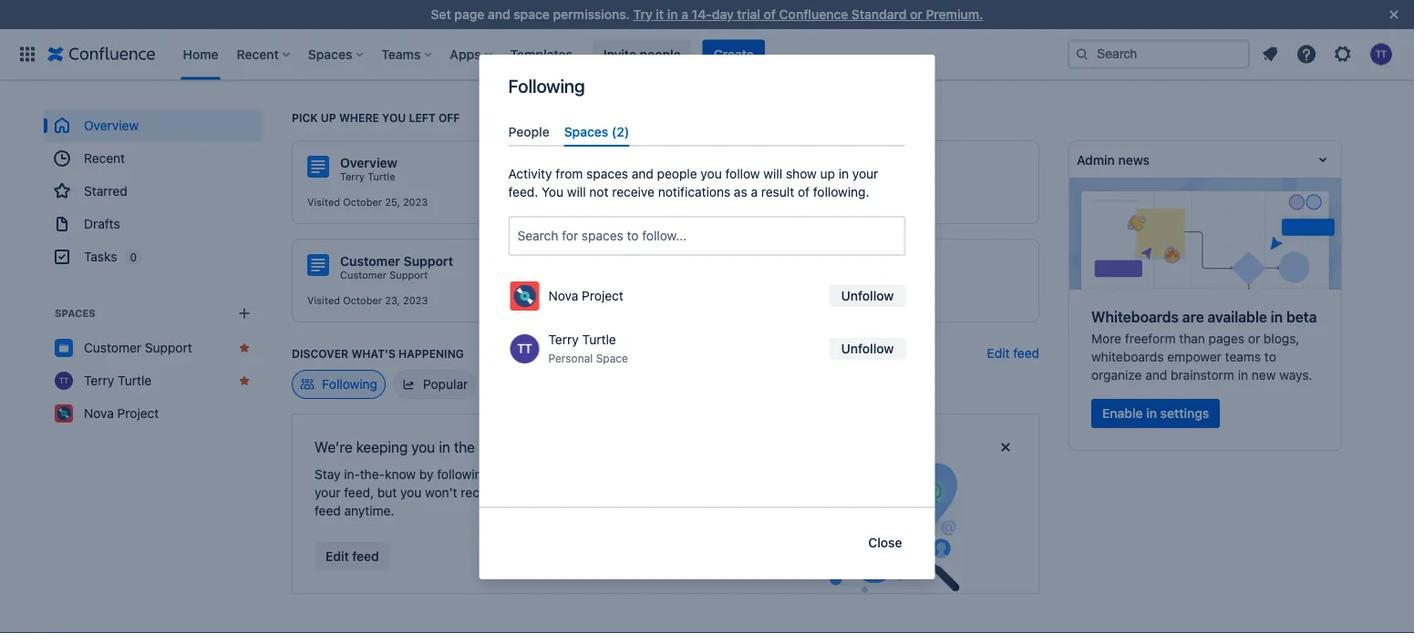 Task type: describe. For each thing, give the bounding box(es) containing it.
unfollow for 1st unfollow button from the bottom of the the following dialog
[[841, 342, 894, 357]]

settings icon image
[[1333, 43, 1354, 65]]

show inside activity from spaces and people you follow will show up in your feed. you will not receive notifications as a result of following.
[[786, 167, 817, 182]]

what's
[[352, 347, 396, 360]]

nova inside the following dialog
[[549, 289, 579, 304]]

overview link
[[44, 109, 263, 142]]

people inside stay in-the-know by following people and spaces. their activity will show up in your feed, but you won't receive email notifications about it. add to, or edit, your feed anytime.
[[493, 467, 533, 482]]

0 vertical spatial confluence
[[780, 7, 848, 22]]

feed.
[[508, 185, 538, 200]]

1 horizontal spatial edit feed button
[[987, 345, 1040, 363]]

space
[[596, 353, 628, 365]]

1 horizontal spatial home
[[803, 156, 839, 171]]

create a space image
[[233, 303, 255, 325]]

where
[[339, 111, 379, 124]]

customer support inside customer support 'link'
[[84, 341, 192, 356]]

spaces.
[[562, 467, 608, 482]]

templates link
[[505, 40, 578, 69]]

following button
[[292, 370, 386, 399]]

a inside activity from spaces and people you follow will show up in your feed. you will not receive notifications as a result of following.
[[751, 185, 758, 200]]

0 vertical spatial terry turtle link
[[340, 171, 395, 183]]

0 horizontal spatial turtle
[[118, 373, 152, 389]]

you inside activity from spaces and people you follow will show up in your feed. you will not receive notifications as a result of following.
[[701, 167, 722, 182]]

1 vertical spatial terry turtle
[[84, 373, 152, 389]]

notifications inside stay in-the-know by following people and spaces. their activity will show up in your feed, but you won't receive email notifications about it. add to, or edit, your feed anytime.
[[542, 486, 614, 501]]

(2)
[[612, 124, 630, 139]]

more
[[1092, 331, 1122, 347]]

people inside activity from spaces and people you follow will show up in your feed. you will not receive notifications as a result of following.
[[657, 167, 697, 182]]

the
[[454, 439, 475, 456]]

following
[[437, 467, 490, 482]]

trial
[[737, 7, 761, 22]]

available
[[1208, 309, 1268, 326]]

0 horizontal spatial edit feed button
[[315, 543, 390, 572]]

1 horizontal spatial your
[[760, 486, 786, 501]]

recent link
[[44, 142, 263, 175]]

empower
[[1168, 350, 1222, 365]]

discover
[[292, 347, 349, 360]]

starred link
[[44, 175, 263, 208]]

you
[[542, 185, 564, 200]]

follow
[[726, 167, 760, 182]]

starred
[[84, 184, 128, 199]]

search image
[[1075, 47, 1090, 62]]

activity
[[645, 467, 688, 482]]

loop
[[479, 439, 507, 456]]

0 horizontal spatial will
[[567, 185, 586, 200]]

popular
[[423, 377, 468, 392]]

personal
[[549, 353, 593, 365]]

unstar this space image for customer support
[[237, 341, 252, 356]]

receive inside activity from spaces and people you follow will show up in your feed. you will not receive notifications as a result of following.
[[612, 185, 655, 200]]

notifications inside activity from spaces and people you follow will show up in your feed. you will not receive notifications as a result of following.
[[658, 185, 731, 200]]

1 unfollow button from the top
[[830, 286, 906, 308]]

their
[[611, 467, 641, 482]]

edit feed for leftmost edit feed button
[[326, 550, 379, 565]]

new
[[1252, 368, 1276, 383]]

visited october 23, 2023 for nova
[[689, 197, 809, 208]]

try it in a 14-day trial of confluence standard or premium. link
[[633, 7, 984, 22]]

1 horizontal spatial terry
[[340, 171, 365, 183]]

whiteboards
[[1092, 350, 1164, 365]]

whiteboards are available in beta more freeform than pages or blogs, whiteboards empower teams to organize and brainstorm in new ways.
[[1092, 309, 1317, 383]]

keeping
[[356, 439, 408, 456]]

apps
[[450, 47, 481, 62]]

started
[[770, 254, 815, 269]]

1 vertical spatial customer support link
[[44, 332, 263, 365]]

close
[[868, 536, 902, 551]]

day
[[712, 7, 734, 22]]

you inside stay in-the-know by following people and spaces. their activity will show up in your feed, but you won't receive email notifications about it. add to, or edit, your feed anytime.
[[400, 486, 422, 501]]

we're keeping you in the loop
[[315, 439, 507, 456]]

home inside global element
[[183, 47, 219, 62]]

enable in settings
[[1103, 406, 1210, 421]]

in inside stay in-the-know by following people and spaces. their activity will show up in your feed, but you won't receive email notifications about it. add to, or edit, your feed anytime.
[[766, 467, 776, 482]]

spaces (2)
[[564, 124, 630, 139]]

people inside button
[[640, 47, 681, 62]]

close image
[[1384, 4, 1406, 26]]

or inside stay in-the-know by following people and spaces. their activity will show up in your feed, but you won't receive email notifications about it. add to, or edit, your feed anytime.
[[715, 486, 727, 501]]

23, for project
[[766, 197, 781, 208]]

spaces inside the following dialog
[[564, 124, 609, 139]]

0 horizontal spatial terry
[[84, 373, 114, 389]]

popular button
[[393, 370, 476, 399]]

brainstorm
[[1171, 368, 1235, 383]]

0 horizontal spatial spaces
[[55, 308, 96, 320]]

1 vertical spatial confluence
[[832, 254, 903, 269]]

follow...
[[642, 229, 687, 244]]

but
[[377, 486, 397, 501]]

2023 for nova project home
[[784, 197, 809, 208]]

invite people button
[[593, 40, 692, 69]]

admin news button
[[1070, 141, 1342, 178]]

spaces for and
[[587, 167, 628, 182]]

set
[[431, 7, 451, 22]]

space
[[514, 7, 550, 22]]

close message box image
[[995, 437, 1017, 459]]

settings
[[1161, 406, 1210, 421]]

14-
[[692, 7, 712, 22]]

set page and space permissions. try it in a 14-day trial of confluence standard or premium.
[[431, 7, 984, 22]]

won't
[[425, 486, 458, 501]]

to,
[[696, 486, 712, 501]]

spaces inside spaces popup button
[[308, 47, 352, 62]]

pick up where you left off
[[292, 111, 460, 124]]

none text field inside the following dialog
[[518, 227, 521, 246]]

tab list inside the following dialog
[[501, 117, 913, 147]]

invite
[[604, 47, 637, 62]]

october for customer support
[[343, 295, 382, 307]]

feed,
[[344, 486, 374, 501]]

tasks
[[84, 249, 117, 265]]

add
[[669, 486, 693, 501]]

0 vertical spatial up
[[321, 111, 336, 124]]

getting
[[721, 254, 767, 269]]

and inside activity from spaces and people you follow will show up in your feed. you will not receive notifications as a result of following.
[[632, 167, 654, 182]]

nova project home
[[721, 156, 839, 171]]

following dialog
[[479, 55, 935, 580]]

admin news
[[1077, 152, 1150, 167]]

0
[[130, 251, 137, 264]]

stay
[[315, 467, 341, 482]]

visited for overview
[[307, 197, 340, 208]]

0 horizontal spatial a
[[682, 7, 689, 22]]

turtle inside terry turtle personal space
[[582, 333, 616, 348]]

close button
[[858, 529, 913, 558]]

stay in-the-know by following people and spaces. their activity will show up in your feed, but you won't receive email notifications about it. add to, or edit, your feed anytime.
[[315, 467, 786, 519]]

terry turtle personal space
[[549, 333, 628, 365]]

drafts link
[[44, 208, 263, 241]]

whiteboards
[[1092, 309, 1179, 326]]

apps button
[[445, 40, 499, 69]]

0 horizontal spatial nova project
[[84, 406, 159, 421]]

activity
[[508, 167, 552, 182]]

25,
[[385, 197, 400, 208]]

1 vertical spatial nova project link
[[44, 398, 263, 430]]

october for nova project home
[[724, 197, 763, 208]]

from
[[556, 167, 583, 182]]

know
[[385, 467, 416, 482]]

and right page
[[488, 7, 510, 22]]

following inside button
[[322, 377, 378, 392]]

group containing overview
[[44, 109, 263, 274]]

in inside activity from spaces and people you follow will show up in your feed. you will not receive notifications as a result of following.
[[839, 167, 849, 182]]

the-
[[360, 467, 385, 482]]

left
[[409, 111, 436, 124]]

visited for nova project home
[[689, 197, 721, 208]]

create
[[714, 47, 754, 62]]

0 vertical spatial terry turtle
[[340, 171, 395, 183]]

you up the by
[[412, 439, 435, 456]]

0 horizontal spatial your
[[315, 486, 341, 501]]

0 vertical spatial turtle
[[368, 171, 395, 183]]

it
[[656, 7, 664, 22]]

will inside stay in-the-know by following people and spaces. their activity will show up in your feed, but you won't receive email notifications about it. add to, or edit, your feed anytime.
[[691, 467, 710, 482]]

result
[[761, 185, 795, 200]]

spaces for to
[[582, 229, 624, 244]]

getting started in confluence
[[721, 254, 903, 269]]

october for overview
[[343, 197, 382, 208]]



Task type: vqa. For each thing, say whether or not it's contained in the screenshot.
Whiteboards are available in beta More freeform than pages or blogs, whiteboards empower teams to organize and brainstorm in new ways.
yes



Task type: locate. For each thing, give the bounding box(es) containing it.
you left left on the top of page
[[382, 111, 406, 124]]

in-
[[344, 467, 360, 482]]

for
[[562, 229, 578, 244]]

of inside activity from spaces and people you follow will show up in your feed. you will not receive notifications as a result of following.
[[798, 185, 810, 200]]

to inside whiteboards are available in beta more freeform than pages or blogs, whiteboards empower teams to organize and brainstorm in new ways.
[[1265, 350, 1277, 365]]

terry inside terry turtle personal space
[[549, 333, 579, 348]]

up up edit,
[[748, 467, 763, 482]]

2 horizontal spatial feed
[[1014, 346, 1040, 361]]

1 horizontal spatial visited october 23, 2023
[[689, 197, 809, 208]]

receive
[[612, 185, 655, 200], [461, 486, 504, 501]]

will up result
[[764, 167, 783, 182]]

up inside activity from spaces and people you follow will show up in your feed. you will not receive notifications as a result of following.
[[820, 167, 835, 182]]

or inside whiteboards are available in beta more freeform than pages or blogs, whiteboards empower teams to organize and brainstorm in new ways.
[[1248, 331, 1261, 347]]

discover what's happening
[[292, 347, 464, 360]]

2 vertical spatial spaces
[[55, 308, 96, 320]]

1 horizontal spatial edit
[[987, 346, 1010, 361]]

0 vertical spatial a
[[682, 7, 689, 22]]

0 vertical spatial edit
[[987, 346, 1010, 361]]

1 horizontal spatial to
[[1265, 350, 1277, 365]]

to inside the following dialog
[[627, 229, 639, 244]]

1 vertical spatial will
[[567, 185, 586, 200]]

0 vertical spatial receive
[[612, 185, 655, 200]]

spaces button
[[303, 40, 371, 69]]

feed for edit feed button to the right
[[1014, 346, 1040, 361]]

your up following.
[[853, 167, 879, 182]]

1 horizontal spatial a
[[751, 185, 758, 200]]

will down "from"
[[567, 185, 586, 200]]

tab list
[[501, 117, 913, 147]]

banner containing home
[[0, 29, 1415, 80]]

23,
[[766, 197, 781, 208], [385, 295, 400, 307]]

edit feed for edit feed button to the right
[[987, 346, 1040, 361]]

0 horizontal spatial edit
[[326, 550, 349, 565]]

beta
[[1287, 309, 1317, 326]]

0 horizontal spatial terry turtle link
[[44, 365, 263, 398]]

project inside the following dialog
[[582, 289, 624, 304]]

tab list containing people
[[501, 117, 913, 147]]

0 vertical spatial show
[[786, 167, 817, 182]]

receive right 'not'
[[612, 185, 655, 200]]

notifications down the spaces.
[[542, 486, 614, 501]]

of
[[764, 7, 776, 22], [798, 185, 810, 200]]

2 horizontal spatial will
[[764, 167, 783, 182]]

edit feed
[[987, 346, 1040, 361], [326, 550, 379, 565]]

up right pick on the left top of page
[[321, 111, 336, 124]]

your
[[853, 167, 879, 182], [315, 486, 341, 501], [760, 486, 786, 501]]

freeform
[[1125, 331, 1176, 347]]

confluence image
[[47, 43, 156, 65], [47, 43, 156, 65]]

0 vertical spatial unfollow button
[[830, 286, 906, 308]]

2023 right 25,
[[403, 197, 428, 208]]

show inside stay in-the-know by following people and spaces. their activity will show up in your feed, but you won't receive email notifications about it. add to, or edit, your feed anytime.
[[713, 467, 744, 482]]

edit for edit feed button to the right
[[987, 346, 1010, 361]]

about
[[617, 486, 651, 501]]

visited left 25,
[[307, 197, 340, 208]]

0 vertical spatial will
[[764, 167, 783, 182]]

your inside activity from spaces and people you follow will show up in your feed. you will not receive notifications as a result of following.
[[853, 167, 879, 182]]

show up edit,
[[713, 467, 744, 482]]

group
[[44, 109, 263, 274]]

confluence down following.
[[832, 254, 903, 269]]

2023 down nova project home
[[784, 197, 809, 208]]

confluence right the "trial" in the top of the page
[[780, 7, 848, 22]]

2023
[[403, 197, 428, 208], [784, 197, 809, 208], [403, 295, 428, 307]]

show
[[786, 167, 817, 182], [713, 467, 744, 482]]

receive down following
[[461, 486, 504, 501]]

1 horizontal spatial terry turtle
[[340, 171, 395, 183]]

enable in settings link
[[1092, 399, 1221, 429]]

2 horizontal spatial your
[[853, 167, 879, 182]]

1 horizontal spatial customer support link
[[340, 269, 428, 282]]

and up email
[[537, 467, 559, 482]]

0 horizontal spatial overview
[[84, 118, 139, 133]]

home up following.
[[803, 156, 839, 171]]

unfollow for 2nd unfollow button from the bottom
[[841, 289, 894, 304]]

and up follow...
[[632, 167, 654, 182]]

visited
[[307, 197, 340, 208], [689, 197, 721, 208], [307, 295, 340, 307]]

permissions.
[[553, 7, 630, 22]]

spaces up pick on the left top of page
[[308, 47, 352, 62]]

a left the 14-
[[682, 7, 689, 22]]

2023 for overview
[[403, 197, 428, 208]]

confluence
[[780, 7, 848, 22], [832, 254, 903, 269]]

terry turtle link
[[340, 171, 395, 183], [44, 365, 263, 398]]

2 vertical spatial feed
[[352, 550, 379, 565]]

up up following.
[[820, 167, 835, 182]]

0 vertical spatial to
[[627, 229, 639, 244]]

feed left more
[[1014, 346, 1040, 361]]

2 horizontal spatial or
[[1248, 331, 1261, 347]]

:wave: image
[[689, 255, 711, 277], [689, 255, 711, 277]]

1 horizontal spatial feed
[[352, 550, 379, 565]]

visited left as
[[689, 197, 721, 208]]

2 vertical spatial will
[[691, 467, 710, 482]]

edit
[[987, 346, 1010, 361], [326, 550, 349, 565]]

1 vertical spatial up
[[820, 167, 835, 182]]

Search field
[[1068, 40, 1250, 69]]

2 horizontal spatial turtle
[[582, 333, 616, 348]]

or
[[910, 7, 923, 22], [1248, 331, 1261, 347], [715, 486, 727, 501]]

following down the what's
[[322, 377, 378, 392]]

search for spaces to follow...
[[518, 229, 687, 244]]

0 horizontal spatial edit feed
[[326, 550, 379, 565]]

enable
[[1103, 406, 1143, 421]]

terry turtle
[[340, 171, 395, 183], [84, 373, 152, 389]]

create link
[[703, 40, 765, 69]]

2023 up happening
[[403, 295, 428, 307]]

home link
[[177, 40, 224, 69]]

pages
[[1209, 331, 1245, 347]]

or up teams
[[1248, 331, 1261, 347]]

1 horizontal spatial up
[[748, 467, 763, 482]]

1 vertical spatial unstar this space image
[[237, 374, 252, 389]]

0 horizontal spatial nova project link
[[44, 398, 263, 430]]

feed down stay
[[315, 504, 341, 519]]

people
[[508, 124, 550, 139]]

1 vertical spatial spaces
[[582, 229, 624, 244]]

23, up discover what's happening
[[385, 295, 400, 307]]

following.
[[813, 185, 870, 200]]

a
[[682, 7, 689, 22], [751, 185, 758, 200]]

home up overview link
[[183, 47, 219, 62]]

1 vertical spatial home
[[803, 156, 839, 171]]

1 vertical spatial unfollow button
[[830, 339, 906, 360]]

email
[[507, 486, 538, 501]]

ways.
[[1280, 368, 1313, 383]]

visited october 23, 2023
[[689, 197, 809, 208], [307, 295, 428, 307]]

october down 'follow'
[[724, 197, 763, 208]]

0 vertical spatial terry
[[340, 171, 365, 183]]

and down whiteboards
[[1146, 368, 1168, 383]]

search
[[518, 229, 559, 244]]

home
[[183, 47, 219, 62], [803, 156, 839, 171]]

turtle
[[368, 171, 395, 183], [582, 333, 616, 348], [118, 373, 152, 389]]

and inside stay in-the-know by following people and spaces. their activity will show up in your feed, but you won't receive email notifications about it. add to, or edit, your feed anytime.
[[537, 467, 559, 482]]

to left follow...
[[627, 229, 639, 244]]

admin
[[1077, 152, 1115, 167]]

1 horizontal spatial 23,
[[766, 197, 781, 208]]

nova
[[721, 156, 752, 171], [721, 171, 746, 183], [549, 289, 579, 304], [84, 406, 114, 421]]

october left 25,
[[343, 197, 382, 208]]

will
[[764, 167, 783, 182], [567, 185, 586, 200], [691, 467, 710, 482]]

1 vertical spatial terry
[[549, 333, 579, 348]]

feed inside stay in-the-know by following people and spaces. their activity will show up in your feed, but you won't receive email notifications about it. add to, or edit, your feed anytime.
[[315, 504, 341, 519]]

show up result
[[786, 167, 817, 182]]

0 horizontal spatial terry turtle
[[84, 373, 152, 389]]

0 vertical spatial spaces
[[587, 167, 628, 182]]

drafts
[[84, 217, 120, 232]]

1 horizontal spatial receive
[[612, 185, 655, 200]]

of right the "trial" in the top of the page
[[764, 7, 776, 22]]

support
[[404, 254, 453, 269], [390, 270, 428, 281], [145, 341, 192, 356]]

overview
[[84, 118, 139, 133], [340, 156, 398, 171]]

and inside whiteboards are available in beta more freeform than pages or blogs, whiteboards empower teams to organize and brainstorm in new ways.
[[1146, 368, 1168, 383]]

recent
[[84, 151, 125, 166]]

up inside stay in-the-know by following people and spaces. their activity will show up in your feed, but you won't receive email notifications about it. add to, or edit, your feed anytime.
[[748, 467, 763, 482]]

2 horizontal spatial up
[[820, 167, 835, 182]]

2 vertical spatial nova project
[[84, 406, 159, 421]]

following down templates 'link'
[[508, 75, 585, 96]]

0 vertical spatial people
[[640, 47, 681, 62]]

october
[[343, 197, 382, 208], [724, 197, 763, 208], [343, 295, 382, 307]]

try
[[633, 7, 653, 22]]

0 vertical spatial edit feed
[[987, 346, 1040, 361]]

you down know
[[400, 486, 422, 501]]

visited up discover
[[307, 295, 340, 307]]

nova project inside the following dialog
[[549, 289, 624, 304]]

0 vertical spatial nova project link
[[721, 171, 782, 183]]

to up "new"
[[1265, 350, 1277, 365]]

standard
[[852, 7, 907, 22]]

following
[[508, 75, 585, 96], [322, 377, 378, 392]]

0 horizontal spatial receive
[[461, 486, 504, 501]]

1 horizontal spatial nova project link
[[721, 171, 782, 183]]

feed down anytime.
[[352, 550, 379, 565]]

banner
[[0, 29, 1415, 80]]

your right edit,
[[760, 486, 786, 501]]

unfollow
[[841, 289, 894, 304], [841, 342, 894, 357]]

anytime.
[[344, 504, 394, 519]]

1 horizontal spatial or
[[910, 7, 923, 22]]

notifications left as
[[658, 185, 731, 200]]

2 vertical spatial turtle
[[118, 373, 152, 389]]

1 horizontal spatial edit feed
[[987, 346, 1040, 361]]

0 vertical spatial customer support link
[[340, 269, 428, 282]]

global element
[[11, 29, 1064, 80]]

not
[[590, 185, 609, 200]]

edit for leftmost edit feed button
[[326, 550, 349, 565]]

teams
[[1226, 350, 1262, 365]]

0 horizontal spatial feed
[[315, 504, 341, 519]]

spaces left "(2)"
[[564, 124, 609, 139]]

or right the to,
[[715, 486, 727, 501]]

None text field
[[518, 227, 521, 246]]

pick
[[292, 111, 318, 124]]

you left 'follow'
[[701, 167, 722, 182]]

2023 for customer support
[[403, 295, 428, 307]]

23, right as
[[766, 197, 781, 208]]

than
[[1180, 331, 1206, 347]]

off
[[439, 111, 460, 124]]

1 vertical spatial 23,
[[385, 295, 400, 307]]

unstar this space image inside terry turtle link
[[237, 374, 252, 389]]

1 horizontal spatial spaces
[[308, 47, 352, 62]]

it.
[[655, 486, 666, 501]]

1 horizontal spatial of
[[798, 185, 810, 200]]

activity from spaces and people you follow will show up in your feed. you will not receive notifications as a result of following.
[[508, 167, 879, 200]]

overview up "recent"
[[84, 118, 139, 133]]

1 vertical spatial receive
[[461, 486, 504, 501]]

or right standard at the right of page
[[910, 7, 923, 22]]

0 horizontal spatial home
[[183, 47, 219, 62]]

happening
[[399, 347, 464, 360]]

invite people
[[604, 47, 681, 62]]

people up follow...
[[657, 167, 697, 182]]

unstar this space image for terry turtle
[[237, 374, 252, 389]]

feed for leftmost edit feed button
[[352, 550, 379, 565]]

2 unfollow from the top
[[841, 342, 894, 357]]

visited october 23, 2023 for customer
[[307, 295, 428, 307]]

0 horizontal spatial or
[[715, 486, 727, 501]]

0 vertical spatial nova project
[[721, 171, 782, 183]]

a right as
[[751, 185, 758, 200]]

1 vertical spatial nova project
[[549, 289, 624, 304]]

edit feed inside button
[[326, 550, 379, 565]]

1 horizontal spatial nova project
[[549, 289, 624, 304]]

spaces inside activity from spaces and people you follow will show up in your feed. you will not receive notifications as a result of following.
[[587, 167, 628, 182]]

unstar this space image inside customer support 'link'
[[237, 341, 252, 356]]

1 vertical spatial visited october 23, 2023
[[307, 295, 428, 307]]

1 horizontal spatial notifications
[[658, 185, 731, 200]]

receive inside stay in-the-know by following people and spaces. their activity will show up in your feed, but you won't receive email notifications about it. add to, or edit, your feed anytime.
[[461, 486, 504, 501]]

1 horizontal spatial terry turtle link
[[340, 171, 395, 183]]

your down stay
[[315, 486, 341, 501]]

1 horizontal spatial overview
[[340, 156, 398, 171]]

1 vertical spatial a
[[751, 185, 758, 200]]

by
[[419, 467, 434, 482]]

templates
[[510, 47, 573, 62]]

unstar this space image
[[237, 341, 252, 356], [237, 374, 252, 389]]

news
[[1119, 152, 1150, 167]]

will up the to,
[[691, 467, 710, 482]]

1 vertical spatial terry turtle link
[[44, 365, 263, 398]]

people down it
[[640, 47, 681, 62]]

visited october 23, 2023 up the what's
[[307, 295, 428, 307]]

customer support link
[[340, 269, 428, 282], [44, 332, 263, 365]]

customer
[[340, 254, 400, 269], [340, 270, 387, 281], [84, 341, 141, 356]]

1 vertical spatial of
[[798, 185, 810, 200]]

people up email
[[493, 467, 533, 482]]

1 vertical spatial turtle
[[582, 333, 616, 348]]

following inside dialog
[[508, 75, 585, 96]]

2 horizontal spatial spaces
[[564, 124, 609, 139]]

1 unstar this space image from the top
[[237, 341, 252, 356]]

overview up visited october 25, 2023
[[340, 156, 398, 171]]

0 horizontal spatial show
[[713, 467, 744, 482]]

people
[[640, 47, 681, 62], [657, 167, 697, 182], [493, 467, 533, 482]]

0 horizontal spatial notifications
[[542, 486, 614, 501]]

0 vertical spatial edit feed button
[[987, 345, 1040, 363]]

1 vertical spatial feed
[[315, 504, 341, 519]]

0 horizontal spatial customer support link
[[44, 332, 263, 365]]

spaces up 'not'
[[587, 167, 628, 182]]

visited for customer support
[[307, 295, 340, 307]]

2 unstar this space image from the top
[[237, 374, 252, 389]]

0 vertical spatial of
[[764, 7, 776, 22]]

0 vertical spatial unstar this space image
[[237, 341, 252, 356]]

1 vertical spatial notifications
[[542, 486, 614, 501]]

1 horizontal spatial will
[[691, 467, 710, 482]]

23, for support
[[385, 295, 400, 307]]

0 vertical spatial or
[[910, 7, 923, 22]]

are
[[1183, 309, 1204, 326]]

2 unfollow button from the top
[[830, 339, 906, 360]]

1 unfollow from the top
[[841, 289, 894, 304]]

of right result
[[798, 185, 810, 200]]

spaces down tasks
[[55, 308, 96, 320]]

visited october 25, 2023
[[307, 197, 428, 208]]

october up the what's
[[343, 295, 382, 307]]

1 vertical spatial overview
[[340, 156, 398, 171]]

0 vertical spatial feed
[[1014, 346, 1040, 361]]

0 vertical spatial following
[[508, 75, 585, 96]]

1 vertical spatial edit feed button
[[315, 543, 390, 572]]

spaces right for at top
[[582, 229, 624, 244]]

0 horizontal spatial 23,
[[385, 295, 400, 307]]

1 vertical spatial show
[[713, 467, 744, 482]]

visited october 23, 2023 down 'follow'
[[689, 197, 809, 208]]

0 vertical spatial 23,
[[766, 197, 781, 208]]



